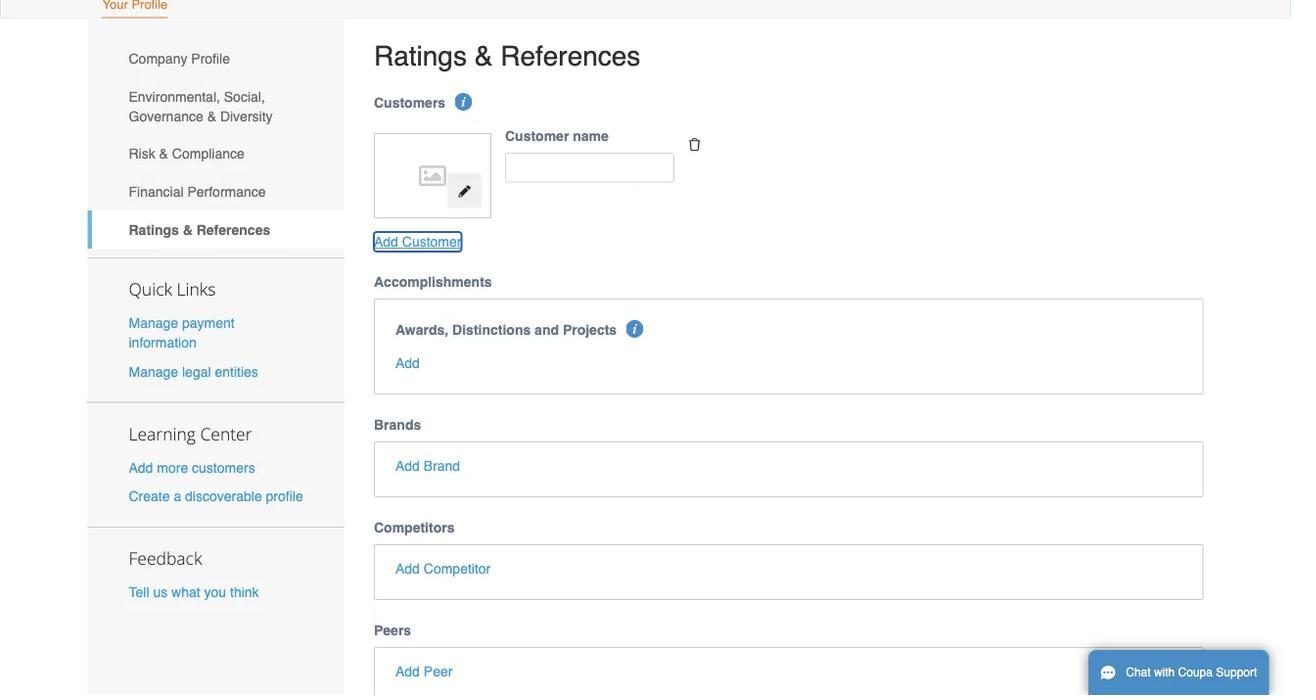 Task type: vqa. For each thing, say whether or not it's contained in the screenshot.
No coverage in areas
no



Task type: locate. For each thing, give the bounding box(es) containing it.
0 horizontal spatial references
[[197, 222, 271, 237]]

diversity
[[220, 108, 273, 124]]

references up the customer name
[[501, 40, 641, 71]]

references
[[501, 40, 641, 71], [197, 222, 271, 237]]

company profile
[[129, 51, 230, 66]]

compliance
[[172, 146, 245, 162]]

customer up the "accomplishments" on the left
[[402, 234, 462, 250]]

manage for manage payment information
[[129, 315, 178, 331]]

1 vertical spatial additional information image
[[626, 320, 644, 338]]

ratings inside "link"
[[129, 222, 179, 237]]

support
[[1217, 666, 1258, 680]]

1 horizontal spatial customer
[[505, 128, 569, 144]]

environmental,
[[129, 89, 220, 104]]

manage down information
[[129, 364, 178, 379]]

risk
[[129, 146, 155, 162]]

0 vertical spatial ratings & references
[[374, 40, 641, 71]]

add for add customer
[[374, 234, 398, 250]]

ratings up the customers
[[374, 40, 467, 71]]

tell us what you think button
[[129, 582, 259, 602]]

ratings & references down financial performance
[[129, 222, 271, 237]]

2 manage from the top
[[129, 364, 178, 379]]

add inside button
[[396, 664, 420, 680]]

ratings & references inside "link"
[[129, 222, 271, 237]]

1 vertical spatial customer
[[402, 234, 462, 250]]

add
[[374, 234, 398, 250], [396, 355, 420, 371], [396, 458, 420, 474], [129, 460, 153, 475], [396, 561, 420, 577], [396, 664, 420, 680]]

add left brand
[[396, 458, 420, 474]]

0 horizontal spatial additional information image
[[455, 93, 472, 111]]

company
[[129, 51, 187, 66]]

customer left 'name'
[[505, 128, 569, 144]]

customers
[[192, 460, 255, 475]]

manage
[[129, 315, 178, 331], [129, 364, 178, 379]]

0 vertical spatial additional information image
[[455, 93, 472, 111]]

add for add peer
[[396, 664, 420, 680]]

feedback
[[129, 547, 202, 570]]

think
[[230, 584, 259, 600]]

ratings
[[374, 40, 467, 71], [129, 222, 179, 237]]

add for add competitor
[[396, 561, 420, 577]]

links
[[177, 278, 216, 301]]

add down competitors
[[396, 561, 420, 577]]

a
[[174, 488, 181, 504]]

company profile link
[[88, 40, 345, 78]]

0 vertical spatial references
[[501, 40, 641, 71]]

logo image
[[384, 143, 482, 208]]

add inside button
[[396, 561, 420, 577]]

ratings & references
[[374, 40, 641, 71], [129, 222, 271, 237]]

additional information image for awards, distinctions and projects
[[626, 320, 644, 338]]

1 vertical spatial references
[[197, 222, 271, 237]]

0 vertical spatial manage
[[129, 315, 178, 331]]

competitors
[[374, 520, 455, 536]]

manage up information
[[129, 315, 178, 331]]

financial performance
[[129, 184, 266, 200]]

distinctions
[[453, 322, 531, 338]]

entities
[[215, 364, 258, 379]]

1 manage from the top
[[129, 315, 178, 331]]

1 horizontal spatial ratings
[[374, 40, 467, 71]]

manage payment information link
[[129, 315, 235, 351]]

1 horizontal spatial additional information image
[[626, 320, 644, 338]]

awards, distinctions and projects
[[396, 322, 617, 338]]

and
[[535, 322, 559, 338]]

create a discoverable profile link
[[129, 488, 303, 504]]

peer
[[424, 664, 453, 680]]

0 horizontal spatial customer
[[402, 234, 462, 250]]

add for add brand
[[396, 458, 420, 474]]

manage legal entities link
[[129, 364, 258, 379]]

create a discoverable profile
[[129, 488, 303, 504]]

0 horizontal spatial ratings
[[129, 222, 179, 237]]

manage payment information
[[129, 315, 235, 351]]

name
[[573, 128, 609, 144]]

information
[[129, 335, 197, 351]]

&
[[475, 40, 493, 71], [207, 108, 216, 124], [159, 146, 168, 162], [183, 222, 193, 237]]

additional information image
[[455, 93, 472, 111], [626, 320, 644, 338]]

manage inside manage payment information
[[129, 315, 178, 331]]

1 vertical spatial manage
[[129, 364, 178, 379]]

add peer button
[[396, 662, 453, 682]]

additional information image right the customers
[[455, 93, 472, 111]]

what
[[171, 584, 200, 600]]

1 vertical spatial ratings & references
[[129, 222, 271, 237]]

you
[[204, 584, 226, 600]]

additional information image right projects on the top left
[[626, 320, 644, 338]]

1 horizontal spatial ratings & references
[[374, 40, 641, 71]]

add brand button
[[396, 456, 460, 476]]

quick
[[129, 278, 172, 301]]

add up the "accomplishments" on the left
[[374, 234, 398, 250]]

add up create
[[129, 460, 153, 475]]

0 horizontal spatial ratings & references
[[129, 222, 271, 237]]

profile
[[266, 488, 303, 504]]

ratings down financial
[[129, 222, 179, 237]]

1 vertical spatial ratings
[[129, 222, 179, 237]]

customer
[[505, 128, 569, 144], [402, 234, 462, 250]]

0 vertical spatial ratings
[[374, 40, 467, 71]]

references down performance
[[197, 222, 271, 237]]

add peer
[[396, 664, 453, 680]]

add down "awards," at the top left of the page
[[396, 355, 420, 371]]

add customer button
[[374, 232, 462, 252]]

0 vertical spatial customer
[[505, 128, 569, 144]]

ratings & references link
[[88, 211, 345, 249]]

payment
[[182, 315, 235, 331]]

ratings & references up the customer name
[[374, 40, 641, 71]]

add left peer
[[396, 664, 420, 680]]



Task type: describe. For each thing, give the bounding box(es) containing it.
discoverable
[[185, 488, 262, 504]]

add customer
[[374, 234, 462, 250]]

customers
[[374, 95, 446, 111]]

performance
[[187, 184, 266, 200]]

1 horizontal spatial references
[[501, 40, 641, 71]]

additional information image for customers
[[455, 93, 472, 111]]

learning center
[[129, 422, 252, 445]]

quick links
[[129, 278, 216, 301]]

change image image
[[458, 184, 471, 198]]

add brand
[[396, 458, 460, 474]]

customer name
[[505, 128, 609, 144]]

competitor
[[424, 561, 491, 577]]

add competitor button
[[396, 559, 491, 579]]

coupa
[[1179, 666, 1213, 680]]

projects
[[563, 322, 617, 338]]

add more customers
[[129, 460, 255, 475]]

tell
[[129, 584, 149, 600]]

tell us what you think
[[129, 584, 259, 600]]

us
[[153, 584, 168, 600]]

create
[[129, 488, 170, 504]]

chat
[[1126, 666, 1151, 680]]

Customer name text field
[[505, 153, 675, 183]]

legal
[[182, 364, 211, 379]]

accomplishments
[[374, 274, 492, 290]]

chat with coupa support button
[[1089, 650, 1270, 695]]

peers
[[374, 623, 411, 638]]

add for add
[[396, 355, 420, 371]]

financial
[[129, 184, 184, 200]]

learning
[[129, 422, 196, 445]]

financial performance link
[[88, 173, 345, 211]]

environmental, social, governance & diversity link
[[88, 78, 345, 135]]

customer inside button
[[402, 234, 462, 250]]

with
[[1155, 666, 1175, 680]]

environmental, social, governance & diversity
[[129, 89, 273, 124]]

center
[[200, 422, 252, 445]]

& inside "link"
[[183, 222, 193, 237]]

references inside "link"
[[197, 222, 271, 237]]

brands
[[374, 417, 421, 433]]

profile
[[191, 51, 230, 66]]

awards,
[[396, 322, 449, 338]]

manage legal entities
[[129, 364, 258, 379]]

add competitor
[[396, 561, 491, 577]]

brand
[[424, 458, 460, 474]]

risk & compliance
[[129, 146, 245, 162]]

risk & compliance link
[[88, 135, 345, 173]]

add for add more customers
[[129, 460, 153, 475]]

governance
[[129, 108, 203, 124]]

chat with coupa support
[[1126, 666, 1258, 680]]

social,
[[224, 89, 265, 104]]

manage for manage legal entities
[[129, 364, 178, 379]]

add button
[[396, 354, 420, 373]]

add more customers link
[[129, 460, 255, 475]]

& inside environmental, social, governance & diversity
[[207, 108, 216, 124]]

more
[[157, 460, 188, 475]]



